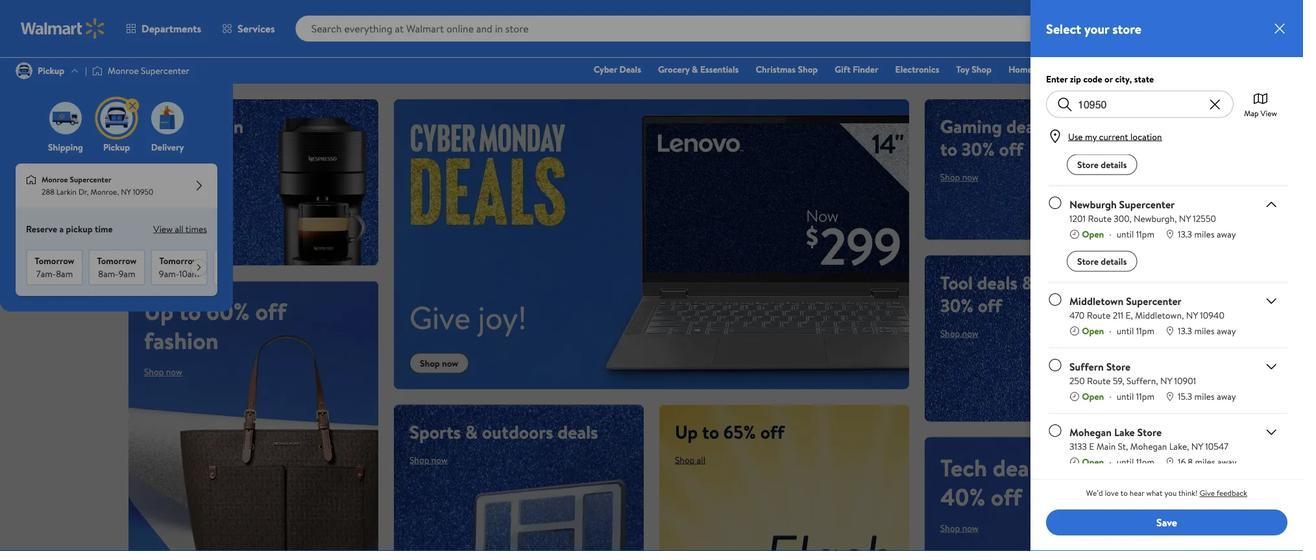 Task type: describe. For each thing, give the bounding box(es) containing it.
shop now link for tool deals & more up to 30% off
[[941, 327, 979, 340]]

deals
[[620, 63, 641, 76]]

15.3 miles away
[[1178, 390, 1237, 403]]

on
[[224, 114, 244, 139]]

250 route 59, suffern, ny 10901. element
[[1070, 374, 1237, 387]]

select store option group
[[1047, 89, 1288, 551]]

christmas shop
[[756, 63, 818, 76]]

sports
[[410, 419, 461, 445]]

· for newburgh
[[1110, 228, 1112, 240]]

essentials
[[701, 63, 739, 76]]

cyber deals link
[[588, 62, 647, 76]]

away for mohegan lake store
[[1218, 456, 1237, 468]]

0 horizontal spatial mohegan
[[1070, 425, 1112, 439]]

off inside gaming deals up to 30% off
[[1000, 136, 1024, 162]]

view all times
[[153, 222, 207, 235]]

details for newburgh
[[1101, 255, 1127, 268]]

now for tech deals up to 40% off
[[963, 522, 979, 534]]

suffern store 250 route 59, suffern, ny 10901
[[1070, 359, 1197, 387]]

8am-
[[98, 268, 119, 280]]

1 · from the top
[[1110, 131, 1112, 144]]

view all times button
[[153, 218, 207, 239]]

0 vertical spatial give
[[410, 296, 471, 339]]

away for newburgh supercenter
[[1217, 228, 1237, 240]]

newburgh
[[1070, 197, 1117, 211]]

shop right christmas
[[798, 63, 818, 76]]

your
[[1085, 19, 1110, 38]]

fashion
[[1050, 63, 1080, 76]]

300,
[[1114, 212, 1132, 225]]

route for newburgh
[[1088, 212, 1112, 225]]

save
[[1157, 515, 1178, 530]]

we'd love to hear what you think! give feedback
[[1087, 488, 1248, 499]]

my
[[1086, 130, 1097, 143]]

suffern
[[1070, 359, 1104, 374]]

open · until 11pm for mohegan
[[1083, 456, 1155, 468]]

think!
[[1179, 488, 1198, 499]]

ny inside mohegan lake store 3133 e main st, mohegan lake, ny 10547
[[1192, 440, 1204, 453]]

newburgh supercenter 1201 route 300, newburgh, ny 12550
[[1070, 197, 1217, 225]]

open for suffern
[[1083, 390, 1105, 403]]

grocery & essentials
[[658, 63, 739, 76]]

to inside dialog
[[1121, 488, 1128, 499]]

to inside 'tool deals & more up to 30% off'
[[1109, 270, 1126, 295]]

ny inside 'suffern store 250 route 59, suffern, ny 10901'
[[1161, 374, 1173, 387]]

current
[[1100, 130, 1129, 143]]

1 vertical spatial monroe,
[[91, 186, 119, 197]]

view inside button
[[1261, 107, 1278, 118]]

shop now for sports & outdoors deals
[[410, 454, 448, 466]]

all for view
[[175, 222, 184, 235]]

now for sports & outdoors deals
[[432, 454, 448, 466]]

route for middletown
[[1087, 309, 1111, 321]]

shop now for gaming deals up to 30% off
[[941, 171, 979, 183]]

now for up to 60% off fashion
[[166, 366, 182, 378]]

211
[[1113, 309, 1124, 321]]

tomorrow for 8am
[[35, 255, 74, 267]]

13.3 for newburgh supercenter
[[1178, 228, 1193, 240]]

grocery & essentials link
[[652, 62, 745, 76]]

supercenter for middletown supercenter
[[1127, 294, 1182, 308]]

e
[[1090, 440, 1095, 453]]

59,
[[1113, 374, 1125, 387]]

9am-
[[159, 268, 179, 280]]

christmas shop link
[[750, 62, 824, 76]]

give inside 'select your store' dialog
[[1200, 488, 1215, 499]]

|
[[85, 64, 87, 77]]

0 vertical spatial monroe
[[108, 64, 139, 77]]

love
[[1105, 488, 1119, 499]]

16.8
[[1178, 456, 1193, 468]]

11pm for middletown supercenter
[[1137, 324, 1155, 337]]

until for mohegan
[[1117, 456, 1135, 468]]

deals for tool
[[978, 270, 1018, 295]]

hot
[[144, 114, 174, 139]]

30% inside gaming deals up to 30% off
[[962, 136, 995, 162]]

home
[[144, 136, 188, 162]]

miles for suffern store
[[1195, 390, 1215, 403]]

toy shop
[[957, 63, 992, 76]]

cyber
[[594, 63, 618, 76]]

map
[[1245, 107, 1259, 118]]

select your store
[[1047, 19, 1142, 38]]

10901
[[1175, 374, 1197, 387]]

shop now for give joy!
[[420, 357, 459, 370]]

13.3 miles away for newburgh supercenter
[[1178, 228, 1237, 240]]

13.3 miles away for middletown supercenter
[[1178, 324, 1237, 337]]

 image inside pickup 'button'
[[100, 102, 133, 134]]

now for tool deals & more up to 30% off
[[963, 327, 979, 340]]

 image for pickup
[[16, 62, 32, 79]]

1 open from the top
[[1083, 131, 1105, 144]]

0 vertical spatial pickup
[[38, 64, 64, 77]]

miles for newburgh supercenter
[[1195, 228, 1215, 240]]

10547
[[1206, 440, 1229, 453]]

shop for tech deals up to 40% off
[[941, 522, 961, 534]]

walmart image
[[21, 18, 105, 39]]

hear
[[1130, 488, 1145, 499]]

off inside 'tool deals & more up to 30% off'
[[978, 293, 1002, 318]]

all for shop
[[697, 454, 706, 466]]

use my current location
[[1069, 130, 1163, 143]]

auto
[[1097, 63, 1116, 76]]

tool
[[941, 270, 973, 295]]

1 11pm from the top
[[1137, 131, 1155, 144]]

store details for newburgh
[[1078, 255, 1127, 268]]

map view
[[1245, 107, 1278, 118]]

1201
[[1070, 212, 1086, 225]]

to inside gaming deals up to 30% off
[[941, 136, 958, 162]]

feedback
[[1217, 488, 1248, 499]]

store details for monroe
[[1078, 158, 1127, 171]]

shop now link for sports & outdoors deals
[[410, 454, 448, 466]]

shipping
[[48, 141, 83, 154]]

mohegan lake store 3133 e main st, mohegan lake, ny 10547
[[1070, 425, 1229, 453]]

newburgh,
[[1134, 212, 1177, 225]]

tech
[[941, 451, 988, 484]]

3133 e main st, mohegan lake, ny 10547. element
[[1070, 440, 1237, 453]]

shop now for tech deals up to 40% off
[[941, 522, 979, 534]]

middletown supercenter 470 route 211 e, middletown, ny 10940
[[1070, 294, 1225, 321]]

· for mohegan
[[1110, 456, 1112, 468]]

deals right outdoors
[[558, 419, 598, 445]]

open for middletown
[[1083, 324, 1105, 337]]

deals for gaming
[[1007, 114, 1047, 139]]

470 route 211 e, middletown, ny 10940. element
[[1070, 309, 1237, 322]]

newburgh supercenter store details image
[[1264, 196, 1280, 212]]

0 horizontal spatial 288
[[42, 186, 55, 197]]

8am
[[56, 268, 73, 280]]

Search search field
[[296, 16, 1084, 42]]

& inside 'tool deals & more up to 30% off'
[[1023, 270, 1035, 295]]

shop now link for gaming deals up to 30% off
[[941, 171, 979, 183]]

electronics
[[896, 63, 940, 76]]

up for up to 60% off fashion
[[144, 295, 174, 328]]

470
[[1070, 309, 1085, 321]]

tomorrow 7am-8am
[[35, 255, 74, 280]]

now for gaming deals up to 30% off
[[963, 171, 979, 183]]

to inside tech deals up to 40% off
[[1082, 451, 1104, 484]]

tomorrow 9am-10am
[[159, 255, 199, 280]]

shop right toy
[[972, 63, 992, 76]]

e,
[[1126, 309, 1134, 321]]

store details link for newburgh
[[1067, 251, 1138, 272]]

away for suffern store
[[1218, 390, 1237, 403]]

up for gaming deals up to 30% off
[[1052, 114, 1072, 139]]

reserve
[[26, 222, 57, 235]]

 image for delivery
[[151, 102, 184, 134]]

$0.00
[[1263, 32, 1279, 41]]

monroe, inside select store option group
[[1127, 115, 1160, 128]]

up for tech deals up to 40% off
[[1051, 451, 1077, 484]]

11pm for suffern store
[[1137, 390, 1155, 403]]

finder
[[853, 63, 879, 76]]

ny inside newburgh supercenter 1201 route 300, newburgh, ny 12550
[[1180, 212, 1191, 225]]

details for monroe
[[1101, 158, 1127, 171]]

electronics link
[[890, 62, 946, 76]]

give joy!
[[410, 296, 527, 339]]

gaming
[[941, 114, 1003, 139]]

10940
[[1201, 309, 1225, 321]]

up inside 'tool deals & more up to 30% off'
[[1085, 270, 1105, 295]]

store details link for monroe
[[1067, 154, 1138, 175]]

christmas
[[756, 63, 796, 76]]

miles for middletown supercenter
[[1195, 324, 1215, 337]]

16.8 miles away
[[1178, 456, 1237, 468]]

12550
[[1194, 212, 1217, 225]]

deals for hot
[[179, 114, 219, 139]]

enter zip code or city, state
[[1047, 73, 1155, 85]]

store down my at the right top
[[1078, 158, 1099, 171]]



Task type: locate. For each thing, give the bounding box(es) containing it.
11pm down suffern,
[[1137, 390, 1155, 403]]

60%
[[207, 295, 250, 328]]

5 open · until 11pm from the top
[[1083, 456, 1155, 468]]

0 vertical spatial 13.3 miles away
[[1178, 228, 1237, 240]]

route for suffern
[[1088, 374, 1111, 387]]

registry link
[[1127, 62, 1172, 76]]

monroe inside select store option group
[[1070, 100, 1105, 115]]

route inside 'suffern store 250 route 59, suffern, ny 10901'
[[1088, 374, 1111, 387]]

& for grocery & essentials
[[692, 63, 698, 76]]

pickup left home
[[103, 141, 130, 154]]

5 until from the top
[[1117, 456, 1135, 468]]

13.3
[[1178, 228, 1193, 240], [1178, 324, 1193, 337]]

dr,
[[1113, 115, 1125, 128], [79, 186, 89, 197]]

 image for shipping
[[49, 102, 82, 134]]

0 vertical spatial all
[[175, 222, 184, 235]]

larkin
[[1087, 115, 1111, 128], [56, 186, 77, 197]]

details up middletown on the right
[[1101, 255, 1127, 268]]

1 horizontal spatial all
[[697, 454, 706, 466]]

7am-
[[36, 268, 56, 280]]

joy!
[[478, 296, 527, 339]]

1 vertical spatial store details link
[[1067, 251, 1138, 272]]

until down e,
[[1117, 324, 1135, 337]]

1 horizontal spatial view
[[1261, 107, 1278, 118]]

2 13.3 from the top
[[1178, 324, 1193, 337]]

1 horizontal spatial pickup
[[103, 141, 130, 154]]

until down 288 larkin dr, monroe, ny 10950. element
[[1117, 131, 1135, 144]]

to inside up to 60% off fashion
[[179, 295, 201, 328]]

store
[[1113, 19, 1142, 38]]

tech deals up to 40% off
[[941, 451, 1104, 513]]

 image inside delivery button
[[151, 102, 184, 134]]

shop now down the sports
[[410, 454, 448, 466]]

· down middletown on the right
[[1110, 324, 1112, 337]]

store details link down my at the right top
[[1067, 154, 1138, 175]]

 image
[[16, 62, 32, 79], [92, 64, 103, 77], [49, 102, 82, 134], [100, 102, 133, 134], [151, 102, 184, 134]]

open for mohegan
[[1083, 456, 1105, 468]]

miles down 10547 on the bottom of the page
[[1196, 456, 1216, 468]]

2 store details link from the top
[[1067, 251, 1138, 272]]

open for newburgh
[[1083, 228, 1105, 240]]

gift
[[835, 63, 851, 76]]

pickup left |
[[38, 64, 64, 77]]

1 details from the top
[[1101, 158, 1127, 171]]

ny inside 'middletown supercenter 470 route 211 e, middletown, ny 10940'
[[1187, 309, 1199, 321]]

4 11pm from the top
[[1137, 390, 1155, 403]]

3 11pm from the top
[[1137, 324, 1155, 337]]

shop now link for up to 60% off fashion
[[144, 366, 182, 378]]

deals right tech
[[993, 451, 1045, 484]]

None radio
[[1049, 100, 1062, 113], [1049, 196, 1062, 209], [1049, 359, 1062, 372], [1049, 100, 1062, 113], [1049, 196, 1062, 209], [1049, 359, 1062, 372]]

1 open · until 11pm from the top
[[1083, 131, 1155, 144]]

1 vertical spatial route
[[1087, 309, 1111, 321]]

off
[[1000, 136, 1024, 162], [978, 293, 1002, 318], [255, 295, 286, 328], [761, 419, 785, 445], [991, 481, 1022, 513]]

3 open from the top
[[1083, 324, 1105, 337]]

shop now down gaming
[[941, 171, 979, 183]]

0 vertical spatial mohegan
[[1070, 425, 1112, 439]]

2 · from the top
[[1110, 228, 1112, 240]]

11pm
[[1137, 131, 1155, 144], [1137, 228, 1155, 240], [1137, 324, 1155, 337], [1137, 390, 1155, 403], [1137, 456, 1155, 468]]

cyber deals
[[594, 63, 641, 76]]

monroe supercenter 288 larkin dr, monroe, ny 10950 inside select store option group
[[1070, 100, 1200, 128]]

0 vertical spatial 13.3
[[1178, 228, 1193, 240]]

· right my at the right top
[[1110, 131, 1112, 144]]

deals inside 'tool deals & more up to 30% off'
[[978, 270, 1018, 295]]

monroe right |
[[108, 64, 139, 77]]

0 horizontal spatial up
[[144, 295, 174, 328]]

supercenter inside newburgh supercenter 1201 route 300, newburgh, ny 12550
[[1120, 197, 1175, 211]]

1 horizontal spatial give
[[1200, 488, 1215, 499]]

shop down the sports
[[410, 454, 429, 466]]

home
[[1009, 63, 1033, 76]]

pickup
[[66, 222, 93, 235]]

0 vertical spatial view
[[1261, 107, 1278, 118]]

0 horizontal spatial dr,
[[79, 186, 89, 197]]

&
[[692, 63, 698, 76], [1023, 270, 1035, 295], [466, 419, 478, 445]]

now down 40%
[[963, 522, 979, 534]]

1 vertical spatial 13.3
[[1178, 324, 1193, 337]]

shipping button
[[47, 99, 84, 154]]

shop all link
[[675, 454, 706, 466]]

Walmart Site-Wide search field
[[296, 16, 1084, 42]]

route inside newburgh supercenter 1201 route 300, newburgh, ny 12550
[[1088, 212, 1112, 225]]

tomorrow up the 7am- at the left of page
[[35, 255, 74, 267]]

shop now link down tool
[[941, 327, 979, 340]]

away for middletown supercenter
[[1217, 324, 1237, 337]]

shop now down tool
[[941, 327, 979, 340]]

2 vertical spatial monroe
[[42, 174, 68, 185]]

main
[[1097, 440, 1116, 453]]

3 until from the top
[[1117, 324, 1135, 337]]

shop down gaming
[[941, 171, 961, 183]]

2 11pm from the top
[[1137, 228, 1155, 240]]

& right the sports
[[466, 419, 478, 445]]

miles right 15.3
[[1195, 390, 1215, 403]]

deals for tech
[[993, 451, 1045, 484]]

9am
[[119, 268, 135, 280]]

shop for gaming deals up to 30% off
[[941, 171, 961, 183]]

store up 3133 e main st, mohegan lake, ny 10547. element
[[1138, 425, 1162, 439]]

all left times
[[175, 222, 184, 235]]

1 vertical spatial up
[[1085, 270, 1105, 295]]

shop down give joy!
[[420, 357, 440, 370]]

1 vertical spatial mohegan
[[1131, 440, 1168, 453]]

store inside 'suffern store 250 route 59, suffern, ny 10901'
[[1107, 359, 1131, 374]]

give feedback button
[[1200, 488, 1248, 499]]

2 horizontal spatial monroe
[[1070, 100, 1105, 115]]

shop now link down 40%
[[941, 522, 979, 534]]

3 open · until 11pm from the top
[[1083, 324, 1155, 337]]

a
[[59, 222, 64, 235]]

all down up to 65% off
[[697, 454, 706, 466]]

gifts
[[193, 136, 229, 162]]

shop now link for tech deals up to 40% off
[[941, 522, 979, 534]]

until for middletown
[[1117, 324, 1135, 337]]

supercenter
[[141, 64, 189, 77], [1108, 100, 1163, 115], [70, 174, 112, 185], [1120, 197, 1175, 211], [1127, 294, 1182, 308]]

location
[[1131, 130, 1163, 143]]

0 vertical spatial &
[[692, 63, 698, 76]]

up inside gaming deals up to 30% off
[[1052, 114, 1072, 139]]

0 horizontal spatial pickup
[[38, 64, 64, 77]]

1 vertical spatial store details
[[1078, 255, 1127, 268]]

4 until from the top
[[1117, 390, 1135, 403]]

now
[[963, 171, 979, 183], [963, 327, 979, 340], [442, 357, 459, 370], [166, 366, 182, 378], [432, 454, 448, 466], [963, 522, 979, 534]]

details down current
[[1101, 158, 1127, 171]]

0 horizontal spatial all
[[175, 222, 184, 235]]

 image right |
[[92, 64, 103, 77]]

supercenter for monroe supercenter
[[1108, 100, 1163, 115]]

 image
[[26, 175, 36, 185]]

Enter zip code or city, state text field
[[1073, 91, 1208, 117]]

1 vertical spatial pickup
[[103, 141, 130, 154]]

& left more
[[1023, 270, 1035, 295]]

now down the fashion
[[166, 366, 182, 378]]

dr, up pickup on the left of page
[[79, 186, 89, 197]]

1 vertical spatial 30%
[[941, 293, 974, 318]]

4 · from the top
[[1110, 390, 1112, 403]]

0 horizontal spatial monroe
[[42, 174, 68, 185]]

suffern store store details image
[[1264, 359, 1280, 374]]

3 · from the top
[[1110, 324, 1112, 337]]

now down tool
[[963, 327, 979, 340]]

2 vertical spatial up
[[1051, 451, 1077, 484]]

supercenter up '1201 route 300, newburgh, ny 12550.' element
[[1120, 197, 1175, 211]]

288 up reserve at the top left
[[42, 186, 55, 197]]

1 13.3 from the top
[[1178, 228, 1193, 240]]

1 store details link from the top
[[1067, 154, 1138, 175]]

all
[[175, 222, 184, 235], [697, 454, 706, 466]]

fashion
[[144, 324, 219, 357]]

1 horizontal spatial monroe supercenter 288 larkin dr, monroe, ny 10950
[[1070, 100, 1200, 128]]

10950
[[1177, 115, 1200, 128], [133, 186, 153, 197]]

store details up middletown on the right
[[1078, 255, 1127, 268]]

1 vertical spatial 10950
[[133, 186, 153, 197]]

supercenter down the shipping
[[70, 174, 112, 185]]

deals inside tech deals up to 40% off
[[993, 451, 1045, 484]]

2 horizontal spatial &
[[1023, 270, 1035, 295]]

· down main
[[1110, 456, 1112, 468]]

30%
[[962, 136, 995, 162], [941, 293, 974, 318]]

shop for up to 65% off
[[675, 454, 695, 466]]

shop now link down the sports
[[410, 454, 448, 466]]

pickup inside 'button'
[[103, 141, 130, 154]]

1 tomorrow from the left
[[35, 255, 74, 267]]

1 horizontal spatial &
[[692, 63, 698, 76]]

you
[[1165, 488, 1177, 499]]

store up more
[[1078, 255, 1099, 268]]

0 vertical spatial 288
[[1070, 115, 1085, 128]]

1 horizontal spatial monroe,
[[1127, 115, 1160, 128]]

now for give joy!
[[442, 357, 459, 370]]

11pm for mohegan lake store
[[1137, 456, 1155, 468]]

· down 'suffern store 250 route 59, suffern, ny 10901' at the right bottom
[[1110, 390, 1112, 403]]

1 vertical spatial monroe
[[1070, 100, 1105, 115]]

pickup button
[[98, 99, 139, 154]]

 image up the shipping
[[49, 102, 82, 134]]

0 vertical spatial monroe supercenter 288 larkin dr, monroe, ny 10950
[[1070, 100, 1200, 128]]

10950 inside select store option group
[[1177, 115, 1200, 128]]

1 vertical spatial up
[[675, 419, 698, 445]]

we'd
[[1087, 488, 1104, 499]]

tomorrow for 10am
[[159, 255, 199, 267]]

1 horizontal spatial dr,
[[1113, 115, 1125, 128]]

4 open · until 11pm from the top
[[1083, 390, 1155, 403]]

30% inside 'tool deals & more up to 30% off'
[[941, 293, 974, 318]]

shop now for up to 60% off fashion
[[144, 366, 182, 378]]

· for middletown
[[1110, 324, 1112, 337]]

0 vertical spatial dr,
[[1113, 115, 1125, 128]]

miles
[[1195, 228, 1215, 240], [1195, 324, 1215, 337], [1195, 390, 1215, 403], [1196, 456, 1216, 468]]

supercenter inside 'middletown supercenter 470 route 211 e, middletown, ny 10940'
[[1127, 294, 1182, 308]]

0 vertical spatial details
[[1101, 158, 1127, 171]]

up up shop all
[[675, 419, 698, 445]]

tool deals & more up to 30% off
[[941, 270, 1126, 318]]

0 vertical spatial larkin
[[1087, 115, 1111, 128]]

2 vertical spatial &
[[466, 419, 478, 445]]

hot deals on home gifts
[[144, 114, 244, 162]]

miles down the 12550
[[1195, 228, 1215, 240]]

2 tomorrow from the left
[[97, 255, 137, 267]]

st,
[[1118, 440, 1129, 453]]

to
[[941, 136, 958, 162], [1109, 270, 1126, 295], [179, 295, 201, 328], [703, 419, 720, 445], [1082, 451, 1104, 484], [1121, 488, 1128, 499]]

clear zip code or city, state field image
[[1208, 96, 1223, 112]]

5 11pm from the top
[[1137, 456, 1155, 468]]

supercenter for newburgh supercenter
[[1120, 197, 1175, 211]]

1 horizontal spatial 288
[[1070, 115, 1085, 128]]

 image for monroe supercenter
[[92, 64, 103, 77]]

shop now link down the fashion
[[144, 366, 182, 378]]

1201 route 300, newburgh, ny 12550. element
[[1070, 212, 1237, 225]]

0 vertical spatial 10950
[[1177, 115, 1200, 128]]

0 vertical spatial 30%
[[962, 136, 995, 162]]

13.3 miles away
[[1178, 228, 1237, 240], [1178, 324, 1237, 337]]

2 open from the top
[[1083, 228, 1105, 240]]

shop for tool deals & more up to 30% off
[[941, 327, 961, 340]]

supercenter up delivery button
[[141, 64, 189, 77]]

open · until 11pm for newburgh
[[1083, 228, 1155, 240]]

11pm down 288 larkin dr, monroe, ny 10950. element
[[1137, 131, 1155, 144]]

until down 300,
[[1117, 228, 1135, 240]]

1 store details from the top
[[1078, 158, 1127, 171]]

1 vertical spatial larkin
[[56, 186, 77, 197]]

deals inside gaming deals up to 30% off
[[1007, 114, 1047, 139]]

& for sports & outdoors deals
[[466, 419, 478, 445]]

1 vertical spatial 288
[[42, 186, 55, 197]]

store details link up middletown on the right
[[1067, 251, 1138, 272]]

save button
[[1047, 510, 1288, 536]]

enter
[[1047, 73, 1068, 85]]

11pm down '1201 route 300, newburgh, ny 12550.' element
[[1137, 228, 1155, 240]]

monroe, up location
[[1127, 115, 1160, 128]]

288 inside select store option group
[[1070, 115, 1085, 128]]

2 store details from the top
[[1078, 255, 1127, 268]]

route down suffern
[[1088, 374, 1111, 387]]

state
[[1135, 73, 1155, 85]]

use my current location button
[[1064, 130, 1167, 143]]

65%
[[724, 419, 756, 445]]

off inside tech deals up to 40% off
[[991, 481, 1022, 513]]

monroe supercenter store details image
[[1264, 100, 1280, 115]]

route
[[1088, 212, 1112, 225], [1087, 309, 1111, 321], [1088, 374, 1111, 387]]

larkin up my at the right top
[[1087, 115, 1111, 128]]

0 vertical spatial up
[[144, 295, 174, 328]]

delivery button
[[149, 99, 186, 154]]

gift finder link
[[829, 62, 885, 76]]

5 · from the top
[[1110, 456, 1112, 468]]

up down the 9am-
[[144, 295, 174, 328]]

2 until from the top
[[1117, 228, 1135, 240]]

shop now
[[941, 171, 979, 183], [941, 327, 979, 340], [420, 357, 459, 370], [144, 366, 182, 378], [410, 454, 448, 466], [941, 522, 979, 534]]

1 horizontal spatial 10950
[[1177, 115, 1200, 128]]

11pm for newburgh supercenter
[[1137, 228, 1155, 240]]

miles for mohegan lake store
[[1196, 456, 1216, 468]]

view inside button
[[153, 222, 173, 235]]

what
[[1147, 488, 1163, 499]]

shop for give joy!
[[420, 357, 440, 370]]

monroe supercenter 288 larkin dr, monroe, ny 10950 up location
[[1070, 100, 1200, 128]]

 image left hot
[[100, 102, 133, 134]]

open · until 11pm for middletown
[[1083, 324, 1155, 337]]

13.3 miles away down the 12550
[[1178, 228, 1237, 240]]

mohegan lake store store details image
[[1264, 424, 1280, 440]]

route inside 'middletown supercenter 470 route 211 e, middletown, ny 10940'
[[1087, 309, 1111, 321]]

1 horizontal spatial monroe
[[108, 64, 139, 77]]

1 vertical spatial 13.3 miles away
[[1178, 324, 1237, 337]]

shop for up to 60% off fashion
[[144, 366, 164, 378]]

0 horizontal spatial 10950
[[133, 186, 153, 197]]

mohegan up e
[[1070, 425, 1112, 439]]

mohegan right st,
[[1131, 440, 1168, 453]]

registry
[[1133, 63, 1166, 76]]

· down newburgh
[[1110, 228, 1112, 240]]

13.3 down "middletown,"
[[1178, 324, 1193, 337]]

288 up use at the top right of the page
[[1070, 115, 1085, 128]]

all inside button
[[175, 222, 184, 235]]

details
[[1101, 158, 1127, 171], [1101, 255, 1127, 268]]

1 13.3 miles away from the top
[[1178, 228, 1237, 240]]

1 horizontal spatial mohegan
[[1131, 440, 1168, 453]]

0 horizontal spatial monroe,
[[91, 186, 119, 197]]

shop
[[798, 63, 818, 76], [972, 63, 992, 76], [941, 171, 961, 183], [941, 327, 961, 340], [420, 357, 440, 370], [144, 366, 164, 378], [410, 454, 429, 466], [675, 454, 695, 466], [941, 522, 961, 534]]

0 horizontal spatial tomorrow
[[35, 255, 74, 267]]

monroe supercenter 288 larkin dr, monroe, ny 10950 up time
[[42, 174, 153, 197]]

middletown,
[[1136, 309, 1185, 321]]

ny
[[1163, 115, 1174, 128], [121, 186, 131, 197], [1180, 212, 1191, 225], [1187, 309, 1199, 321], [1161, 374, 1173, 387], [1192, 440, 1204, 453]]

0 horizontal spatial give
[[410, 296, 471, 339]]

1 vertical spatial view
[[153, 222, 173, 235]]

0 vertical spatial up
[[1052, 114, 1072, 139]]

up right more
[[1085, 270, 1105, 295]]

2 13.3 miles away from the top
[[1178, 324, 1237, 337]]

next slide for bookslotshortcutcarousel list image
[[191, 260, 207, 275]]

2 horizontal spatial tomorrow
[[159, 255, 199, 267]]

miles down '10940'
[[1195, 324, 1215, 337]]

deals inside hot deals on home gifts
[[179, 114, 219, 139]]

2 open · until 11pm from the top
[[1083, 228, 1155, 240]]

· for suffern
[[1110, 390, 1112, 403]]

up left e
[[1051, 451, 1077, 484]]

up inside up to 60% off fashion
[[144, 295, 174, 328]]

 image inside 'shipping' button
[[49, 102, 82, 134]]

until down 59, on the right of the page
[[1117, 390, 1135, 403]]

middletown supercenter store details image
[[1264, 293, 1280, 309]]

0 vertical spatial store details link
[[1067, 154, 1138, 175]]

0 horizontal spatial &
[[466, 419, 478, 445]]

time
[[95, 222, 113, 235]]

tomorrow up 10am
[[159, 255, 199, 267]]

tomorrow inside tomorrow 9am-10am
[[159, 255, 199, 267]]

lake,
[[1170, 440, 1190, 453]]

toy shop link
[[951, 62, 998, 76]]

open
[[1083, 131, 1105, 144], [1083, 228, 1105, 240], [1083, 324, 1105, 337], [1083, 390, 1105, 403], [1083, 456, 1105, 468]]

store details down my at the right top
[[1078, 158, 1127, 171]]

 image up delivery
[[151, 102, 184, 134]]

0
[[1274, 15, 1279, 26]]

shop down up to 65% off
[[675, 454, 695, 466]]

tomorrow
[[35, 255, 74, 267], [97, 255, 137, 267], [159, 255, 199, 267]]

tomorrow for 9am
[[97, 255, 137, 267]]

lake
[[1115, 425, 1135, 439]]

5 open from the top
[[1083, 456, 1105, 468]]

route down middletown on the right
[[1087, 309, 1111, 321]]

until down st,
[[1117, 456, 1135, 468]]

·
[[1110, 131, 1112, 144], [1110, 228, 1112, 240], [1110, 324, 1112, 337], [1110, 390, 1112, 403], [1110, 456, 1112, 468]]

1 horizontal spatial up
[[675, 419, 698, 445]]

1 vertical spatial all
[[697, 454, 706, 466]]

until
[[1117, 131, 1135, 144], [1117, 228, 1135, 240], [1117, 324, 1135, 337], [1117, 390, 1135, 403], [1117, 456, 1135, 468]]

open · until 11pm for suffern
[[1083, 390, 1155, 403]]

home link
[[1003, 62, 1039, 76]]

up inside tech deals up to 40% off
[[1051, 451, 1077, 484]]

shop now for tool deals & more up to 30% off
[[941, 327, 979, 340]]

1 vertical spatial &
[[1023, 270, 1035, 295]]

monroe down the shipping
[[42, 174, 68, 185]]

supercenter up 470 route 211 e, middletown, ny 10940. element
[[1127, 294, 1182, 308]]

larkin inside select store option group
[[1087, 115, 1111, 128]]

10am
[[179, 268, 199, 280]]

1 until from the top
[[1117, 131, 1135, 144]]

monroe, up time
[[91, 186, 119, 197]]

1 horizontal spatial tomorrow
[[97, 255, 137, 267]]

11pm down 470 route 211 e, middletown, ny 10940. element
[[1137, 324, 1155, 337]]

store up 59, on the right of the page
[[1107, 359, 1131, 374]]

shop down the fashion
[[144, 366, 164, 378]]

2 vertical spatial route
[[1088, 374, 1111, 387]]

3 tomorrow from the left
[[159, 255, 199, 267]]

0 horizontal spatial larkin
[[56, 186, 77, 197]]

1 vertical spatial monroe supercenter 288 larkin dr, monroe, ny 10950
[[42, 174, 153, 197]]

dr, up use my current location
[[1113, 115, 1125, 128]]

shop now down 40%
[[941, 522, 979, 534]]

shop now link for give joy!
[[410, 353, 469, 374]]

off inside up to 60% off fashion
[[255, 295, 286, 328]]

tomorrow up 8am-
[[97, 255, 137, 267]]

now down the sports
[[432, 454, 448, 466]]

1 horizontal spatial larkin
[[1087, 115, 1111, 128]]

dr, inside select store option group
[[1113, 115, 1125, 128]]

auto link
[[1091, 62, 1122, 76]]

0 vertical spatial monroe,
[[1127, 115, 1160, 128]]

up to 65% off
[[675, 419, 785, 445]]

use
[[1069, 130, 1083, 143]]

until for newburgh
[[1117, 228, 1135, 240]]

13.3 down '1201 route 300, newburgh, ny 12550.' element
[[1178, 228, 1193, 240]]

give left joy!
[[410, 296, 471, 339]]

up left my at the right top
[[1052, 114, 1072, 139]]

None radio
[[1049, 293, 1062, 306], [1049, 424, 1062, 437], [1049, 293, 1062, 306], [1049, 424, 1062, 437]]

monroe,
[[1127, 115, 1160, 128], [91, 186, 119, 197]]

monroe down code
[[1070, 100, 1105, 115]]

more
[[1039, 270, 1080, 295]]

suffern,
[[1127, 374, 1159, 387]]

0 vertical spatial store details
[[1078, 158, 1127, 171]]

deals left on
[[179, 114, 219, 139]]

zip
[[1070, 73, 1082, 85]]

shop down tool
[[941, 327, 961, 340]]

 image down walmart image
[[16, 62, 32, 79]]

until for suffern
[[1117, 390, 1135, 403]]

store inside mohegan lake store 3133 e main st, mohegan lake, ny 10547
[[1138, 425, 1162, 439]]

288 larkin dr, monroe, ny 10950. element
[[1070, 115, 1234, 128]]

shop for sports & outdoors deals
[[410, 454, 429, 466]]

store details link
[[1067, 154, 1138, 175], [1067, 251, 1138, 272]]

13.3 for middletown supercenter
[[1178, 324, 1193, 337]]

times
[[186, 222, 207, 235]]

toy
[[957, 63, 970, 76]]

13.3 miles away down '10940'
[[1178, 324, 1237, 337]]

supercenter up 288 larkin dr, monroe, ny 10950. element
[[1108, 100, 1163, 115]]

1 vertical spatial give
[[1200, 488, 1215, 499]]

0 vertical spatial route
[[1088, 212, 1112, 225]]

select your store dialog
[[1031, 0, 1304, 551]]

2 details from the top
[[1101, 255, 1127, 268]]

4 open from the top
[[1083, 390, 1105, 403]]

0 horizontal spatial view
[[153, 222, 173, 235]]

shop now down give joy!
[[420, 357, 459, 370]]

larkin up reserve a pickup time
[[56, 186, 77, 197]]

0 horizontal spatial monroe supercenter 288 larkin dr, monroe, ny 10950
[[42, 174, 153, 197]]

view right map
[[1261, 107, 1278, 118]]

delivery
[[151, 141, 184, 154]]

deals left use at the top right of the page
[[1007, 114, 1047, 139]]

close panel image
[[1273, 21, 1288, 36]]

route down newburgh
[[1088, 212, 1112, 225]]

view left times
[[153, 222, 173, 235]]

288
[[1070, 115, 1085, 128], [42, 186, 55, 197]]

1 vertical spatial dr,
[[79, 186, 89, 197]]

up for up to 65% off
[[675, 419, 698, 445]]

1 vertical spatial details
[[1101, 255, 1127, 268]]



Task type: vqa. For each thing, say whether or not it's contained in the screenshot.
store
yes



